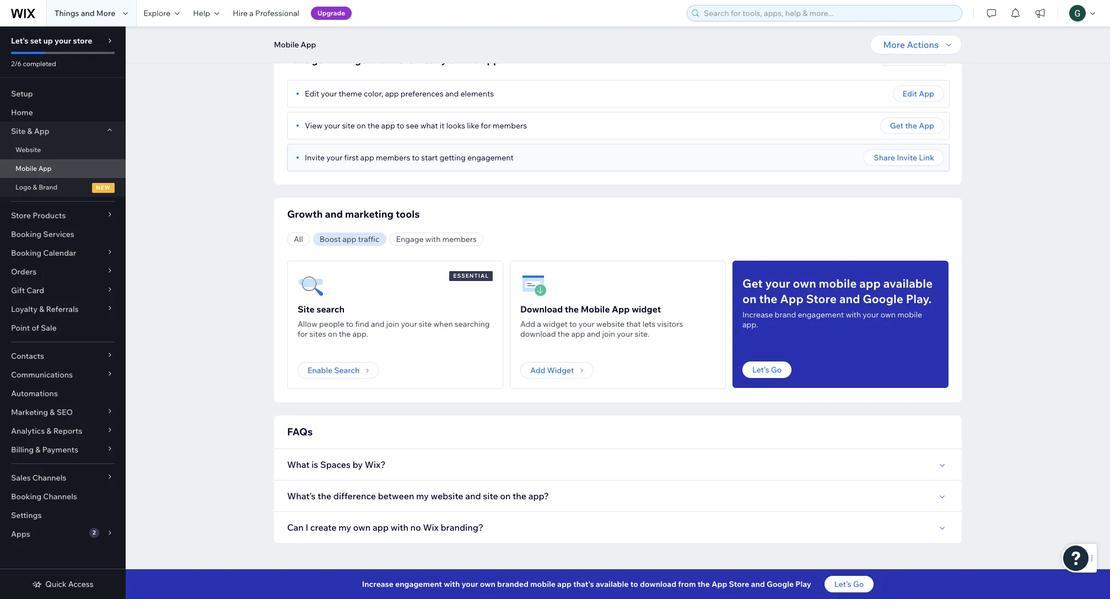 Task type: describe. For each thing, give the bounding box(es) containing it.
the up elements
[[464, 53, 479, 66]]

settings
[[11, 511, 42, 520]]

upgrade
[[318, 9, 345, 17]]

mobile app button
[[269, 36, 322, 53]]

engage with members
[[396, 234, 477, 244]]

loyalty
[[11, 304, 37, 314]]

orders button
[[0, 262, 126, 281]]

essential
[[453, 272, 489, 280]]

site search heading
[[298, 303, 345, 316]]

booking for booking services
[[11, 229, 41, 239]]

let's go for right let's go button
[[835, 579, 864, 589]]

wix?
[[365, 459, 386, 470]]

1 invite from the left
[[305, 153, 325, 163]]

1 horizontal spatial store
[[729, 579, 750, 589]]

0 horizontal spatial mobile
[[530, 579, 556, 589]]

things and more
[[55, 8, 115, 18]]

more"
[[389, 53, 418, 66]]

store inside the get your own mobile app available on the app store and google play. increase brand engagement with your own mobile app.
[[806, 292, 837, 306]]

for for search
[[298, 329, 308, 339]]

0 horizontal spatial engagement
[[395, 579, 442, 589]]

website link
[[0, 141, 126, 159]]

store inside popup button
[[11, 211, 31, 221]]

add widget button
[[520, 362, 594, 379]]

completed
[[23, 60, 56, 68]]

get the app button
[[880, 117, 944, 134]]

store products button
[[0, 206, 126, 225]]

app inside dropdown button
[[34, 126, 49, 136]]

communications button
[[0, 366, 126, 384]]

get your own mobile app available on the app store and google play. increase brand engagement with your own mobile app.
[[743, 276, 933, 330]]

0 vertical spatial go
[[771, 365, 782, 375]]

enable search button
[[298, 362, 380, 379]]

channels for sales channels
[[32, 473, 66, 483]]

the right what's
[[318, 491, 331, 502]]

increase inside the get your own mobile app available on the app store and google play. increase brand engagement with your own mobile app.
[[743, 310, 773, 320]]

view your site on the app to see what it looks like for members
[[305, 121, 527, 131]]

logo & brand
[[15, 183, 57, 191]]

and inside site search allow people to find and join your site when searching for sites on the app.
[[371, 319, 385, 329]]

upgrade button
[[311, 7, 352, 20]]

analytics & reports
[[11, 426, 82, 436]]

the right download
[[565, 304, 579, 315]]

lets
[[643, 319, 656, 329]]

site search allow people to find and join your site when searching for sites on the app.
[[298, 304, 490, 339]]

from
[[678, 579, 696, 589]]

0 vertical spatial a
[[249, 8, 254, 18]]

gift
[[11, 286, 25, 296]]

app inside the get your own mobile app available on the app store and google play. increase brand engagement with your own mobile app.
[[780, 292, 804, 306]]

& for logo
[[33, 183, 37, 191]]

0 vertical spatial let's
[[287, 53, 310, 66]]

join inside site search allow people to find and join your site when searching for sites on the app.
[[386, 319, 399, 329]]

& for billing
[[35, 445, 41, 455]]

on inside site search allow people to find and join your site when searching for sites on the app.
[[328, 329, 337, 339]]

and inside the get your own mobile app available on the app store and google play. increase brand engagement with your own mobile app.
[[839, 292, 860, 306]]

2 vertical spatial site
[[483, 491, 498, 502]]

share
[[874, 153, 895, 163]]

Search for tools, apps, help & more... field
[[701, 6, 959, 21]]

searching
[[455, 319, 490, 329]]

engagement inside the get your own mobile app available on the app store and google play. increase brand engagement with your own mobile app.
[[798, 310, 844, 320]]

1 vertical spatial website
[[431, 491, 463, 502]]

boost app traffic
[[320, 234, 380, 244]]

mobile app for mobile app link
[[15, 164, 52, 173]]

1 vertical spatial members
[[376, 153, 410, 163]]

professional
[[255, 8, 299, 18]]

1 vertical spatial let's
[[753, 365, 769, 375]]

"things
[[330, 53, 367, 66]]

no
[[411, 522, 421, 533]]

invite your first app members to start getting engagement
[[305, 153, 514, 163]]

0 vertical spatial my
[[416, 491, 429, 502]]

create
[[310, 522, 337, 533]]

booking calendar
[[11, 248, 76, 258]]

to inside site search allow people to find and join your site when searching for sites on the app.
[[346, 319, 354, 329]]

when
[[434, 319, 453, 329]]

mobile inside download the mobile app widget add a widget to your website that lets visitors download the app and join your site.
[[581, 304, 610, 315]]

point of sale link
[[0, 319, 126, 337]]

theme
[[339, 89, 362, 99]]

app inside download the mobile app widget add a widget to your website that lets visitors download the app and join your site.
[[571, 329, 585, 339]]

what's
[[287, 491, 316, 502]]

app. inside site search allow people to find and join your site when searching for sites on the app.
[[353, 329, 368, 339]]

your inside site search allow people to find and join your site when searching for sites on the app.
[[401, 319, 417, 329]]

1 vertical spatial google
[[767, 579, 794, 589]]

download the mobile app widget add a widget to your website that lets visitors download the app and join your site.
[[520, 304, 683, 339]]

orders
[[11, 267, 37, 277]]

play.
[[906, 292, 932, 306]]

setup link
[[0, 84, 126, 103]]

difference
[[333, 491, 376, 502]]

getting
[[440, 153, 466, 163]]

of
[[32, 323, 39, 333]]

0 horizontal spatial my
[[339, 522, 351, 533]]

reports
[[53, 426, 82, 436]]

contacts button
[[0, 347, 126, 366]]

site & app button
[[0, 122, 126, 141]]

edit your theme color, app preferences and elements
[[305, 89, 494, 99]]

color,
[[364, 89, 383, 99]]

sites
[[310, 329, 326, 339]]

that
[[626, 319, 641, 329]]

1 horizontal spatial go
[[853, 579, 864, 589]]

site.
[[635, 329, 650, 339]]

i
[[306, 522, 308, 533]]

quick
[[45, 579, 67, 589]]

view
[[305, 121, 323, 131]]

hire
[[233, 8, 248, 18]]

mobile app for mobile app button
[[274, 40, 316, 50]]

search
[[334, 366, 360, 375]]

your inside sidebar element
[[55, 36, 71, 46]]

get for your
[[743, 276, 763, 291]]

branding?
[[441, 522, 484, 533]]

help button
[[187, 0, 226, 26]]

the inside the get your own mobile app available on the app store and google play. increase brand engagement with your own mobile app.
[[759, 292, 778, 306]]

booking services
[[11, 229, 74, 239]]

let's
[[11, 36, 28, 46]]

to left see
[[397, 121, 404, 131]]

logo
[[15, 183, 31, 191]]

site for &
[[11, 126, 25, 136]]

quick access
[[45, 579, 94, 589]]

app inside the get your own mobile app available on the app store and google play. increase brand engagement with your own mobile app.
[[860, 276, 881, 291]]

actions
[[907, 39, 939, 50]]

let's go for leftmost let's go button
[[753, 365, 782, 375]]

is
[[312, 459, 318, 470]]

app up get the app button
[[919, 89, 935, 99]]

share invite link
[[874, 153, 935, 163]]

get for the
[[890, 121, 904, 131]]

1 horizontal spatial widget
[[632, 304, 661, 315]]

booking channels link
[[0, 487, 126, 506]]

site inside site search allow people to find and join your site when searching for sites on the app.
[[419, 319, 432, 329]]

0 vertical spatial more
[[96, 8, 115, 18]]

play
[[796, 579, 811, 589]]

that's
[[573, 579, 594, 589]]

1 vertical spatial widget
[[543, 319, 568, 329]]

website inside download the mobile app widget add a widget to your website that lets visitors download the app and join your site.
[[597, 319, 625, 329]]

set
[[30, 36, 42, 46]]

products
[[33, 211, 66, 221]]

& for marketing
[[50, 407, 55, 417]]

between
[[378, 491, 414, 502]]

the left app?
[[513, 491, 527, 502]]

analytics
[[11, 426, 45, 436]]

sales channels
[[11, 473, 66, 483]]

the inside button
[[905, 121, 917, 131]]

0 horizontal spatial increase
[[362, 579, 394, 589]]

what
[[420, 121, 438, 131]]

0 horizontal spatial let's go button
[[743, 362, 792, 378]]

widget
[[547, 366, 574, 375]]

2 horizontal spatial mobile
[[898, 310, 922, 320]]

enable
[[308, 366, 333, 375]]

0/3
[[933, 55, 944, 64]]

1 vertical spatial available
[[596, 579, 629, 589]]

home
[[11, 108, 33, 117]]

brand
[[775, 310, 796, 320]]

get
[[312, 53, 328, 66]]

more inside popup button
[[884, 39, 905, 50]]

home link
[[0, 103, 126, 122]]

to left start
[[412, 153, 420, 163]]

edit for edit your theme color, app preferences and elements
[[305, 89, 319, 99]]

the right from
[[698, 579, 710, 589]]

can i create my own app with no wix branding?
[[287, 522, 484, 533]]



Task type: vqa. For each thing, say whether or not it's contained in the screenshot.
Marketing Integrations
no



Task type: locate. For each thing, give the bounding box(es) containing it.
available inside the get your own mobile app available on the app store and google play. increase brand engagement with your own mobile app.
[[884, 276, 933, 291]]

google inside the get your own mobile app available on the app store and google play. increase brand engagement with your own mobile app.
[[863, 292, 904, 306]]

mobile inside sidebar element
[[15, 164, 37, 173]]

2 vertical spatial store
[[729, 579, 750, 589]]

for left sites
[[298, 329, 308, 339]]

site
[[11, 126, 25, 136], [298, 304, 315, 315]]

sidebar element
[[0, 26, 126, 599]]

booking inside popup button
[[11, 248, 41, 258]]

app inside download the mobile app widget add a widget to your website that lets visitors download the app and join your site.
[[612, 304, 630, 315]]

2 vertical spatial booking
[[11, 492, 41, 502]]

1 vertical spatial go
[[853, 579, 864, 589]]

1 vertical spatial add
[[530, 366, 546, 375]]

a inside download the mobile app widget add a widget to your website that lets visitors download the app and join your site.
[[537, 319, 541, 329]]

0 horizontal spatial join
[[386, 319, 399, 329]]

2/6 completed
[[11, 60, 56, 68]]

booking for booking calendar
[[11, 248, 41, 258]]

hire a professional link
[[226, 0, 306, 26]]

loyalty & referrals
[[11, 304, 79, 314]]

marketing
[[11, 407, 48, 417]]

invite
[[305, 153, 325, 163], [897, 153, 917, 163]]

seo
[[57, 407, 73, 417]]

a down download
[[537, 319, 541, 329]]

the up brand in the bottom of the page
[[759, 292, 778, 306]]

mobile inside button
[[274, 40, 299, 50]]

members up the essential
[[442, 234, 477, 244]]

apps
[[11, 529, 30, 539]]

first
[[344, 153, 359, 163]]

2 edit from the left
[[903, 89, 917, 99]]

for
[[481, 121, 491, 131], [298, 329, 308, 339]]

contacts
[[11, 351, 44, 361]]

1 horizontal spatial download
[[640, 579, 677, 589]]

add left widget
[[530, 366, 546, 375]]

the up share invite link button
[[905, 121, 917, 131]]

a right hire
[[249, 8, 254, 18]]

0 vertical spatial download
[[520, 329, 556, 339]]

& up website
[[27, 126, 32, 136]]

& left reports
[[46, 426, 52, 436]]

and inside download the mobile app widget add a widget to your website that lets visitors download the app and join your site.
[[587, 329, 601, 339]]

2 vertical spatial members
[[442, 234, 477, 244]]

store products
[[11, 211, 66, 221]]

2 vertical spatial engagement
[[395, 579, 442, 589]]

1 vertical spatial mobile
[[15, 164, 37, 173]]

1 horizontal spatial invite
[[897, 153, 917, 163]]

available
[[884, 276, 933, 291], [596, 579, 629, 589]]

tools
[[396, 208, 420, 221]]

available right that's
[[596, 579, 629, 589]]

0 vertical spatial site
[[342, 121, 355, 131]]

0 horizontal spatial store
[[11, 211, 31, 221]]

widget
[[632, 304, 661, 315], [543, 319, 568, 329]]

app up that
[[612, 304, 630, 315]]

invite left link
[[897, 153, 917, 163]]

1 booking from the top
[[11, 229, 41, 239]]

on inside the get your own mobile app available on the app store and google play. increase brand engagement with your own mobile app.
[[743, 292, 757, 306]]

website
[[597, 319, 625, 329], [431, 491, 463, 502]]

add inside add widget button
[[530, 366, 546, 375]]

0 vertical spatial members
[[493, 121, 527, 131]]

1 horizontal spatial a
[[537, 319, 541, 329]]

mobile right download
[[581, 304, 610, 315]]

site for search
[[298, 304, 315, 315]]

for right like
[[481, 121, 491, 131]]

1 vertical spatial increase
[[362, 579, 394, 589]]

billing & payments button
[[0, 441, 126, 459]]

automations
[[11, 389, 58, 399]]

up
[[43, 36, 53, 46]]

site up branding? at the left of the page
[[483, 491, 498, 502]]

0 horizontal spatial website
[[431, 491, 463, 502]]

0 vertical spatial let's go
[[753, 365, 782, 375]]

1 horizontal spatial edit
[[903, 89, 917, 99]]

2 horizontal spatial let's
[[835, 579, 852, 589]]

2 vertical spatial mobile
[[530, 579, 556, 589]]

google left the play
[[767, 579, 794, 589]]

0 horizontal spatial let's
[[287, 53, 310, 66]]

2 invite from the left
[[897, 153, 917, 163]]

1 edit from the left
[[305, 89, 319, 99]]

gift card button
[[0, 281, 126, 300]]

0 vertical spatial get
[[890, 121, 904, 131]]

google left play. on the right of page
[[863, 292, 904, 306]]

0 horizontal spatial let's go
[[753, 365, 782, 375]]

0 vertical spatial store
[[11, 211, 31, 221]]

0 vertical spatial mobile
[[819, 276, 857, 291]]

point
[[11, 323, 30, 333]]

0 horizontal spatial mobile
[[15, 164, 37, 173]]

0 horizontal spatial site
[[342, 121, 355, 131]]

store
[[11, 211, 31, 221], [806, 292, 837, 306], [729, 579, 750, 589]]

find
[[355, 319, 369, 329]]

& for site
[[27, 126, 32, 136]]

app. left brand in the bottom of the page
[[743, 320, 758, 330]]

mobile app up get
[[274, 40, 316, 50]]

0 horizontal spatial available
[[596, 579, 629, 589]]

edit up get the app button
[[903, 89, 917, 99]]

can
[[287, 522, 304, 533]]

0 vertical spatial channels
[[32, 473, 66, 483]]

2 horizontal spatial members
[[493, 121, 527, 131]]

channels
[[32, 473, 66, 483], [43, 492, 77, 502]]

& left seo
[[50, 407, 55, 417]]

1 horizontal spatial join
[[602, 329, 615, 339]]

let's
[[287, 53, 310, 66], [753, 365, 769, 375], [835, 579, 852, 589]]

widget up the "lets"
[[632, 304, 661, 315]]

app up website
[[34, 126, 49, 136]]

get inside button
[[890, 121, 904, 131]]

channels up booking channels
[[32, 473, 66, 483]]

1 vertical spatial site
[[419, 319, 432, 329]]

billing
[[11, 445, 34, 455]]

& for analytics
[[46, 426, 52, 436]]

edit up view
[[305, 89, 319, 99]]

2 horizontal spatial engagement
[[798, 310, 844, 320]]

google
[[863, 292, 904, 306], [767, 579, 794, 589]]

app up brand
[[38, 164, 52, 173]]

0 horizontal spatial a
[[249, 8, 254, 18]]

site inside site search allow people to find and join your site when searching for sites on the app.
[[298, 304, 315, 315]]

faqs
[[287, 426, 313, 438]]

channels down sales channels popup button
[[43, 492, 77, 502]]

go
[[771, 365, 782, 375], [853, 579, 864, 589]]

app right from
[[712, 579, 727, 589]]

1 horizontal spatial mobile
[[819, 276, 857, 291]]

mobile for mobile app button
[[274, 40, 299, 50]]

0 vertical spatial mobile app
[[274, 40, 316, 50]]

available up play. on the right of page
[[884, 276, 933, 291]]

join
[[386, 319, 399, 329], [602, 329, 615, 339]]

1 horizontal spatial app.
[[743, 320, 758, 330]]

1 horizontal spatial available
[[884, 276, 933, 291]]

0 horizontal spatial google
[[767, 579, 794, 589]]

booking for booking channels
[[11, 492, 41, 502]]

download left from
[[640, 579, 677, 589]]

0 horizontal spatial members
[[376, 153, 410, 163]]

mobile for mobile app link
[[15, 164, 37, 173]]

booking down store products
[[11, 229, 41, 239]]

1 vertical spatial booking
[[11, 248, 41, 258]]

app?
[[529, 491, 549, 502]]

my right create
[[339, 522, 351, 533]]

1 vertical spatial let's go
[[835, 579, 864, 589]]

download the mobile app widget heading
[[520, 303, 661, 316]]

app up get
[[301, 40, 316, 50]]

mobile down website
[[15, 164, 37, 173]]

1 vertical spatial more
[[884, 39, 905, 50]]

for inside site search allow people to find and join your site when searching for sites on the app.
[[298, 329, 308, 339]]

website up branding? at the left of the page
[[431, 491, 463, 502]]

2 vertical spatial mobile
[[581, 304, 610, 315]]

2 vertical spatial let's
[[835, 579, 852, 589]]

app. right people
[[353, 329, 368, 339]]

wix
[[423, 522, 439, 533]]

mobile app up logo & brand
[[15, 164, 52, 173]]

mobile app
[[274, 40, 316, 50], [15, 164, 52, 173]]

0 horizontal spatial for
[[298, 329, 308, 339]]

3 booking from the top
[[11, 492, 41, 502]]

booking calendar button
[[0, 244, 126, 262]]

start
[[421, 153, 438, 163]]

channels for booking channels
[[43, 492, 77, 502]]

2 booking from the top
[[11, 248, 41, 258]]

edit for edit app
[[903, 89, 917, 99]]

1 horizontal spatial google
[[863, 292, 904, 306]]

add inside download the mobile app widget add a widget to your website that lets visitors download the app and join your site.
[[520, 319, 535, 329]]

& for loyalty
[[39, 304, 44, 314]]

0 vertical spatial increase
[[743, 310, 773, 320]]

0 vertical spatial for
[[481, 121, 491, 131]]

app up brand in the bottom of the page
[[780, 292, 804, 306]]

gift card
[[11, 286, 44, 296]]

services
[[43, 229, 74, 239]]

site left when
[[419, 319, 432, 329]]

2 horizontal spatial store
[[806, 292, 837, 306]]

1 vertical spatial download
[[640, 579, 677, 589]]

0 horizontal spatial widget
[[543, 319, 568, 329]]

link
[[919, 153, 935, 163]]

site up allow
[[298, 304, 315, 315]]

calendar
[[43, 248, 76, 258]]

join right find
[[386, 319, 399, 329]]

payments
[[42, 445, 78, 455]]

2
[[93, 529, 96, 536]]

edit app button
[[893, 85, 944, 102]]

0 horizontal spatial download
[[520, 329, 556, 339]]

more left 'actions'
[[884, 39, 905, 50]]

to
[[397, 121, 404, 131], [412, 153, 420, 163], [346, 319, 354, 329], [570, 319, 577, 329], [631, 579, 638, 589]]

0 vertical spatial booking
[[11, 229, 41, 239]]

mobile app inside sidebar element
[[15, 164, 52, 173]]

ready
[[420, 53, 447, 66]]

0 horizontal spatial mobile app
[[15, 164, 52, 173]]

more actions button
[[870, 35, 962, 55]]

communications
[[11, 370, 73, 380]]

0 vertical spatial widget
[[632, 304, 661, 315]]

get inside the get your own mobile app available on the app store and google play. increase brand engagement with your own mobile app.
[[743, 276, 763, 291]]

my right between
[[416, 491, 429, 502]]

site down the theme
[[342, 121, 355, 131]]

the inside site search allow people to find and join your site when searching for sites on the app.
[[339, 329, 351, 339]]

0 horizontal spatial more
[[96, 8, 115, 18]]

more actions
[[884, 39, 939, 50]]

what's the difference between my website and site on the app?
[[287, 491, 549, 502]]

0 horizontal spatial edit
[[305, 89, 319, 99]]

1 vertical spatial engagement
[[798, 310, 844, 320]]

mobile down professional
[[274, 40, 299, 50]]

add down download
[[520, 319, 535, 329]]

site & app
[[11, 126, 49, 136]]

brand
[[39, 183, 57, 191]]

app up link
[[919, 121, 935, 131]]

with inside the get your own mobile app available on the app store and google play. increase brand engagement with your own mobile app.
[[846, 310, 861, 320]]

for for your
[[481, 121, 491, 131]]

my
[[416, 491, 429, 502], [339, 522, 351, 533]]

download
[[520, 304, 563, 315]]

app. inside the get your own mobile app available on the app store and google play. increase brand engagement with your own mobile app.
[[743, 320, 758, 330]]

growth and marketing tools
[[287, 208, 420, 221]]

1 vertical spatial let's go button
[[825, 576, 874, 593]]

marketing & seo button
[[0, 403, 126, 422]]

& right loyalty
[[39, 304, 44, 314]]

1 horizontal spatial my
[[416, 491, 429, 502]]

download inside download the mobile app widget add a widget to your website that lets visitors download the app and join your site.
[[520, 329, 556, 339]]

0 vertical spatial website
[[597, 319, 625, 329]]

2 horizontal spatial mobile
[[581, 304, 610, 315]]

1 horizontal spatial increase
[[743, 310, 773, 320]]

channels inside popup button
[[32, 473, 66, 483]]

widget down download
[[543, 319, 568, 329]]

booking up orders at the left top
[[11, 248, 41, 258]]

new
[[96, 184, 111, 191]]

1 vertical spatial channels
[[43, 492, 77, 502]]

0 horizontal spatial get
[[743, 276, 763, 291]]

members left start
[[376, 153, 410, 163]]

more
[[96, 8, 115, 18], [884, 39, 905, 50]]

edit app
[[903, 89, 935, 99]]

1 horizontal spatial more
[[884, 39, 905, 50]]

your
[[55, 36, 71, 46], [321, 89, 337, 99], [324, 121, 340, 131], [327, 153, 343, 163], [765, 276, 791, 291], [863, 310, 879, 320], [401, 319, 417, 329], [579, 319, 595, 329], [617, 329, 633, 339], [462, 579, 478, 589]]

site down home
[[11, 126, 25, 136]]

more right things
[[96, 8, 115, 18]]

the down download
[[558, 329, 570, 339]]

edit inside button
[[903, 89, 917, 99]]

invite down view
[[305, 153, 325, 163]]

the left find
[[339, 329, 351, 339]]

& right 'logo'
[[33, 183, 37, 191]]

1 vertical spatial mobile
[[898, 310, 922, 320]]

0 vertical spatial let's go button
[[743, 362, 792, 378]]

looks
[[446, 121, 465, 131]]

1 horizontal spatial get
[[890, 121, 904, 131]]

get
[[890, 121, 904, 131], [743, 276, 763, 291]]

1 horizontal spatial engagement
[[468, 153, 514, 163]]

allow
[[298, 319, 318, 329]]

mobile app inside button
[[274, 40, 316, 50]]

access
[[68, 579, 94, 589]]

preferences
[[401, 89, 444, 99]]

0 horizontal spatial site
[[11, 126, 25, 136]]

engagement
[[468, 153, 514, 163], [798, 310, 844, 320], [395, 579, 442, 589]]

to inside download the mobile app widget add a widget to your website that lets visitors download the app and join your site.
[[570, 319, 577, 329]]

0 vertical spatial site
[[11, 126, 25, 136]]

visitors
[[657, 319, 683, 329]]

1 vertical spatial a
[[537, 319, 541, 329]]

& right billing
[[35, 445, 41, 455]]

store
[[73, 36, 92, 46]]

with
[[425, 234, 441, 244], [846, 310, 861, 320], [391, 522, 409, 533], [444, 579, 460, 589]]

website left that
[[597, 319, 625, 329]]

2 horizontal spatial site
[[483, 491, 498, 502]]

0 horizontal spatial app.
[[353, 329, 368, 339]]

1 vertical spatial for
[[298, 329, 308, 339]]

1 vertical spatial mobile app
[[15, 164, 52, 173]]

marketing
[[345, 208, 394, 221]]

1 horizontal spatial website
[[597, 319, 625, 329]]

invite inside button
[[897, 153, 917, 163]]

mobile
[[819, 276, 857, 291], [898, 310, 922, 320], [530, 579, 556, 589]]

to down download the mobile app widget heading
[[570, 319, 577, 329]]

1 horizontal spatial let's go button
[[825, 576, 874, 593]]

booking up settings
[[11, 492, 41, 502]]

help
[[193, 8, 210, 18]]

to right that's
[[631, 579, 638, 589]]

mobile
[[274, 40, 299, 50], [15, 164, 37, 173], [581, 304, 610, 315]]

app
[[482, 53, 500, 66], [385, 89, 399, 99], [381, 121, 395, 131], [360, 153, 374, 163], [343, 234, 356, 244], [860, 276, 881, 291], [571, 329, 585, 339], [373, 522, 389, 533], [557, 579, 572, 589]]

booking
[[11, 229, 41, 239], [11, 248, 41, 258], [11, 492, 41, 502]]

to left find
[[346, 319, 354, 329]]

members right like
[[493, 121, 527, 131]]

1 horizontal spatial mobile app
[[274, 40, 316, 50]]

join inside download the mobile app widget add a widget to your website that lets visitors download the app and join your site.
[[602, 329, 615, 339]]

join left that
[[602, 329, 615, 339]]

0 horizontal spatial go
[[771, 365, 782, 375]]

increase
[[743, 310, 773, 320], [362, 579, 394, 589]]

settings link
[[0, 506, 126, 525]]

the down the "color,"
[[368, 121, 380, 131]]

site inside dropdown button
[[11, 126, 25, 136]]

download down download
[[520, 329, 556, 339]]

website
[[15, 146, 41, 154]]

it
[[440, 121, 445, 131]]

0 vertical spatial available
[[884, 276, 933, 291]]



